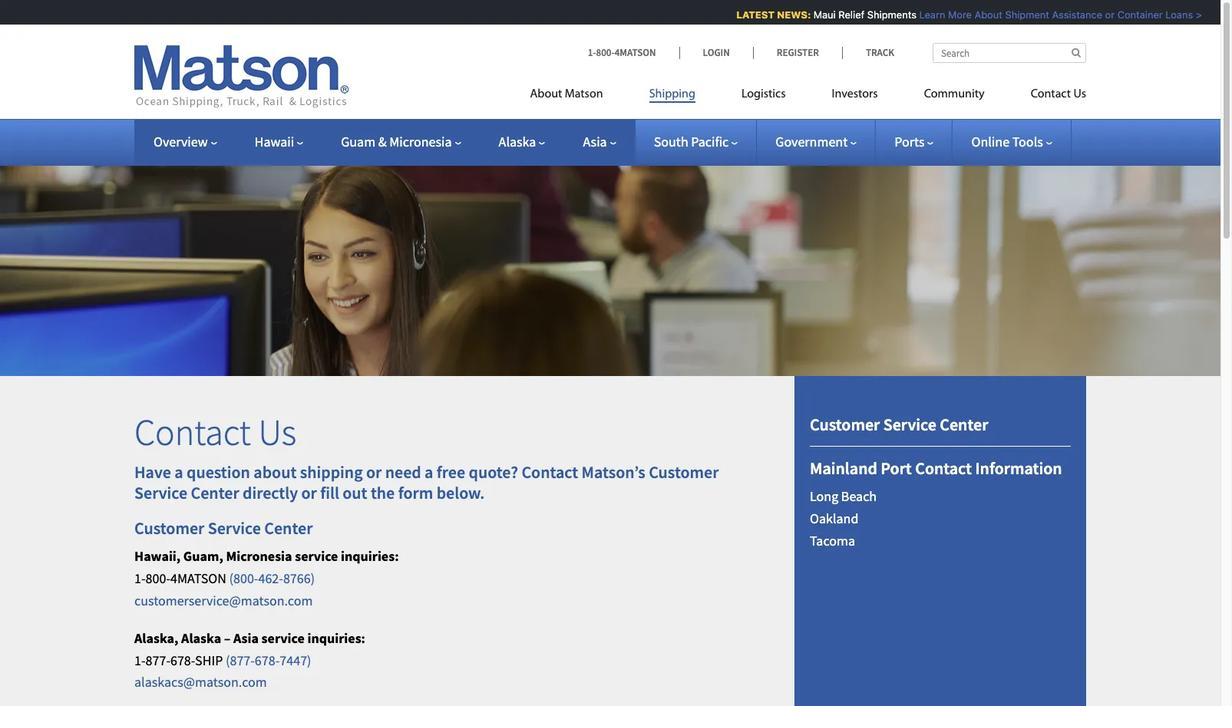 Task type: describe. For each thing, give the bounding box(es) containing it.
(800-462-8766) link
[[229, 570, 315, 588]]

ports link
[[895, 133, 934, 151]]

register link
[[753, 46, 843, 59]]

form
[[398, 482, 433, 504]]

overview
[[154, 133, 208, 151]]

(877-678-7447) link
[[226, 652, 312, 669]]

shipping
[[650, 88, 696, 101]]

8766)
[[283, 570, 315, 588]]

contact us link
[[1008, 81, 1087, 112]]

long beach oakland tacoma
[[810, 488, 877, 550]]

guam,
[[183, 548, 223, 566]]

asia link
[[583, 133, 617, 151]]

ship
[[195, 652, 223, 669]]

matson's
[[582, 462, 646, 483]]

contact us inside contact us link
[[1031, 88, 1087, 101]]

banner image
[[0, 141, 1221, 376]]

0 vertical spatial 1-
[[588, 46, 596, 59]]

information
[[976, 458, 1063, 479]]

oakland
[[810, 510, 859, 528]]

asia inside alaska, alaska – asia service inquiries: 1-877-678-ship (877-678-7447) alaskacs@matson.com
[[234, 630, 259, 647]]

directly
[[243, 482, 298, 504]]

customer for mainland port contact information
[[810, 414, 881, 435]]

news:
[[772, 8, 806, 21]]

long
[[810, 488, 839, 506]]

462-
[[258, 570, 283, 588]]

port
[[881, 458, 912, 479]]

about matson
[[530, 88, 603, 101]]

container
[[1113, 8, 1158, 21]]

alaska inside alaska, alaska – asia service inquiries: 1-877-678-ship (877-678-7447) alaskacs@matson.com
[[181, 630, 221, 647]]

micronesia for &
[[390, 133, 452, 151]]

shipments
[[862, 8, 912, 21]]

quote?
[[469, 462, 518, 483]]

overview link
[[154, 133, 217, 151]]

customer service center for mainland port contact information
[[810, 414, 989, 435]]

learn more about shipment assistance or container loans > link
[[914, 8, 1197, 21]]

contact inside have a question about shipping or need a free quote? contact matson's customer service center directly or fill out the form below.
[[522, 462, 579, 483]]

investors
[[832, 88, 878, 101]]

government
[[776, 133, 848, 151]]

>
[[1191, 8, 1197, 21]]

alaska link
[[499, 133, 546, 151]]

investors link
[[809, 81, 901, 112]]

free
[[437, 462, 466, 483]]

1 horizontal spatial 4matson
[[615, 46, 656, 59]]

latest
[[731, 8, 770, 21]]

1 horizontal spatial asia
[[583, 133, 607, 151]]

tacoma
[[810, 532, 856, 550]]

(800-
[[229, 570, 258, 588]]

maui
[[809, 8, 831, 21]]

long beach link
[[810, 488, 877, 506]]

1 678- from the left
[[170, 652, 195, 669]]

7447)
[[280, 652, 312, 669]]

(877-
[[226, 652, 255, 669]]

center for mainland port contact information
[[940, 414, 989, 435]]

online tools link
[[972, 133, 1053, 151]]

below.
[[437, 482, 485, 504]]

more
[[943, 8, 967, 21]]

customerservice@matson.com link
[[134, 592, 313, 610]]

community
[[925, 88, 985, 101]]

contact up question
[[134, 409, 251, 455]]

1 horizontal spatial or
[[366, 462, 382, 483]]

government link
[[776, 133, 857, 151]]

guam & micronesia link
[[341, 133, 461, 151]]

4matson inside hawaii, guam, micronesia service inquiries: 1-800-4matson (800-462-8766) customerservice@matson.com
[[170, 570, 227, 588]]

mainland port contact information
[[810, 458, 1063, 479]]

customer inside have a question about shipping or need a free quote? contact matson's customer service center directly or fill out the form below.
[[649, 462, 719, 483]]

about matson link
[[530, 81, 627, 112]]

1 vertical spatial contact us
[[134, 409, 297, 455]]

register
[[777, 46, 820, 59]]

top menu navigation
[[530, 81, 1087, 112]]

ports
[[895, 133, 925, 151]]

hawaii,
[[134, 548, 181, 566]]

logistics
[[742, 88, 786, 101]]

login
[[703, 46, 730, 59]]

south pacific
[[654, 133, 729, 151]]

assistance
[[1047, 8, 1098, 21]]

search image
[[1072, 48, 1082, 58]]

tools
[[1013, 133, 1044, 151]]

guam
[[341, 133, 376, 151]]

out
[[343, 482, 368, 504]]

tacoma link
[[810, 532, 856, 550]]

fill
[[320, 482, 339, 504]]

latest news: maui relief shipments learn more about shipment assistance or container loans >
[[731, 8, 1197, 21]]

about inside 'link'
[[530, 88, 563, 101]]

0 vertical spatial 800-
[[596, 46, 615, 59]]

blue matson logo with ocean, shipping, truck, rail and logistics written beneath it. image
[[134, 45, 349, 108]]

1-800-4matson link
[[588, 46, 679, 59]]



Task type: vqa. For each thing, say whether or not it's contained in the screenshot.
third Refrigerated from the left
no



Task type: locate. For each thing, give the bounding box(es) containing it.
logistics link
[[719, 81, 809, 112]]

alaskacs@matson.com
[[134, 674, 267, 692]]

shipping
[[300, 462, 363, 483]]

section containing customer service center
[[776, 376, 1106, 707]]

south
[[654, 133, 689, 151]]

micronesia right &
[[390, 133, 452, 151]]

alaska up "ship"
[[181, 630, 221, 647]]

0 horizontal spatial about
[[530, 88, 563, 101]]

customer for hawaii, guam, micronesia service inquiries:
[[134, 518, 205, 539]]

customer inside section
[[810, 414, 881, 435]]

0 vertical spatial customer
[[810, 414, 881, 435]]

or left container
[[1100, 8, 1110, 21]]

about
[[254, 462, 297, 483]]

0 vertical spatial asia
[[583, 133, 607, 151]]

alaska,
[[134, 630, 179, 647]]

1 horizontal spatial about
[[970, 8, 998, 21]]

0 horizontal spatial alaska
[[181, 630, 221, 647]]

online tools
[[972, 133, 1044, 151]]

1 horizontal spatial center
[[264, 518, 313, 539]]

800- inside hawaii, guam, micronesia service inquiries: 1-800-4matson (800-462-8766) customerservice@matson.com
[[146, 570, 171, 588]]

1 horizontal spatial alaska
[[499, 133, 536, 151]]

customerservice@matson.com
[[134, 592, 313, 610]]

customer right matson's
[[649, 462, 719, 483]]

0 vertical spatial center
[[940, 414, 989, 435]]

1 vertical spatial about
[[530, 88, 563, 101]]

None search field
[[933, 43, 1087, 63]]

1-
[[588, 46, 596, 59], [134, 570, 146, 588], [134, 652, 146, 669]]

1- down hawaii,
[[134, 570, 146, 588]]

2 a from the left
[[425, 462, 434, 483]]

question
[[187, 462, 250, 483]]

us inside top menu navigation
[[1074, 88, 1087, 101]]

matson
[[565, 88, 603, 101]]

contact right the quote?
[[522, 462, 579, 483]]

asia down about matson 'link'
[[583, 133, 607, 151]]

alaskacs@matson.com link
[[134, 674, 267, 692]]

service for hawaii, guam, micronesia service inquiries:
[[208, 518, 261, 539]]

service up hawaii,
[[134, 482, 188, 504]]

1-800-4matson
[[588, 46, 656, 59]]

1 vertical spatial micronesia
[[226, 548, 292, 566]]

micronesia
[[390, 133, 452, 151], [226, 548, 292, 566]]

alaska
[[499, 133, 536, 151], [181, 630, 221, 647]]

2 horizontal spatial service
[[884, 414, 937, 435]]

center left directly
[[191, 482, 239, 504]]

0 horizontal spatial or
[[301, 482, 317, 504]]

&
[[378, 133, 387, 151]]

service inside section
[[884, 414, 937, 435]]

0 horizontal spatial a
[[175, 462, 183, 483]]

1 horizontal spatial customer
[[649, 462, 719, 483]]

a left free
[[425, 462, 434, 483]]

1 vertical spatial customer
[[649, 462, 719, 483]]

0 vertical spatial us
[[1074, 88, 1087, 101]]

center for hawaii, guam, micronesia service inquiries:
[[264, 518, 313, 539]]

service
[[884, 414, 937, 435], [134, 482, 188, 504], [208, 518, 261, 539]]

1 vertical spatial alaska
[[181, 630, 221, 647]]

have
[[134, 462, 171, 483]]

micronesia for guam,
[[226, 548, 292, 566]]

pacific
[[692, 133, 729, 151]]

0 vertical spatial service
[[295, 548, 338, 566]]

track link
[[843, 46, 895, 59]]

–
[[224, 630, 231, 647]]

service inside have a question about shipping or need a free quote? contact matson's customer service center directly or fill out the form below.
[[134, 482, 188, 504]]

2 vertical spatial 1-
[[134, 652, 146, 669]]

0 vertical spatial contact us
[[1031, 88, 1087, 101]]

1 horizontal spatial contact us
[[1031, 88, 1087, 101]]

relief
[[834, 8, 860, 21]]

1 vertical spatial center
[[191, 482, 239, 504]]

contact right port
[[916, 458, 972, 479]]

hawaii link
[[255, 133, 304, 151]]

4matson up shipping
[[615, 46, 656, 59]]

or left fill
[[301, 482, 317, 504]]

2 678- from the left
[[255, 652, 280, 669]]

inquiries: inside alaska, alaska – asia service inquiries: 1-877-678-ship (877-678-7447) alaskacs@matson.com
[[308, 630, 366, 647]]

1- inside hawaii, guam, micronesia service inquiries: 1-800-4matson (800-462-8766) customerservice@matson.com
[[134, 570, 146, 588]]

0 horizontal spatial center
[[191, 482, 239, 504]]

contact us down search image
[[1031, 88, 1087, 101]]

800- up the matson
[[596, 46, 615, 59]]

service inside hawaii, guam, micronesia service inquiries: 1-800-4matson (800-462-8766) customerservice@matson.com
[[295, 548, 338, 566]]

inquiries: down the
[[341, 548, 399, 566]]

contact us
[[1031, 88, 1087, 101], [134, 409, 297, 455]]

online
[[972, 133, 1010, 151]]

service
[[295, 548, 338, 566], [262, 630, 305, 647]]

contact us up question
[[134, 409, 297, 455]]

community link
[[901, 81, 1008, 112]]

0 vertical spatial 4matson
[[615, 46, 656, 59]]

customer service center for hawaii, guam, micronesia service inquiries:
[[134, 518, 313, 539]]

a right the have
[[175, 462, 183, 483]]

0 horizontal spatial 678-
[[170, 652, 195, 669]]

inquiries: inside hawaii, guam, micronesia service inquiries: 1-800-4matson (800-462-8766) customerservice@matson.com
[[341, 548, 399, 566]]

customer up mainland
[[810, 414, 881, 435]]

0 horizontal spatial customer service center
[[134, 518, 313, 539]]

4matson down guam,
[[170, 570, 227, 588]]

track
[[866, 46, 895, 59]]

1 vertical spatial service
[[134, 482, 188, 504]]

customer service center up guam,
[[134, 518, 313, 539]]

1- down 'alaska,' on the left of the page
[[134, 652, 146, 669]]

1 vertical spatial 1-
[[134, 570, 146, 588]]

0 vertical spatial service
[[884, 414, 937, 435]]

center up mainland port contact information
[[940, 414, 989, 435]]

need
[[385, 462, 421, 483]]

asia right the –
[[234, 630, 259, 647]]

1 vertical spatial inquiries:
[[308, 630, 366, 647]]

contact up "tools"
[[1031, 88, 1072, 101]]

2 horizontal spatial customer
[[810, 414, 881, 435]]

learn
[[914, 8, 941, 21]]

1 horizontal spatial 800-
[[596, 46, 615, 59]]

2 vertical spatial customer
[[134, 518, 205, 539]]

1 vertical spatial 4matson
[[170, 570, 227, 588]]

alaska down about matson
[[499, 133, 536, 151]]

1 horizontal spatial customer service center
[[810, 414, 989, 435]]

4matson
[[615, 46, 656, 59], [170, 570, 227, 588]]

877-
[[146, 652, 171, 669]]

Search search field
[[933, 43, 1087, 63]]

the
[[371, 482, 395, 504]]

guam & micronesia
[[341, 133, 452, 151]]

0 horizontal spatial 800-
[[146, 570, 171, 588]]

2 horizontal spatial center
[[940, 414, 989, 435]]

1 horizontal spatial us
[[1074, 88, 1087, 101]]

about
[[970, 8, 998, 21], [530, 88, 563, 101]]

us
[[1074, 88, 1087, 101], [258, 409, 297, 455]]

center inside have a question about shipping or need a free quote? contact matson's customer service center directly or fill out the form below.
[[191, 482, 239, 504]]

micronesia inside hawaii, guam, micronesia service inquiries: 1-800-4matson (800-462-8766) customerservice@matson.com
[[226, 548, 292, 566]]

mainland
[[810, 458, 878, 479]]

1 vertical spatial us
[[258, 409, 297, 455]]

about left the matson
[[530, 88, 563, 101]]

1 vertical spatial 800-
[[146, 570, 171, 588]]

customer
[[810, 414, 881, 435], [649, 462, 719, 483], [134, 518, 205, 539]]

contact
[[1031, 88, 1072, 101], [134, 409, 251, 455], [916, 458, 972, 479], [522, 462, 579, 483]]

us up about
[[258, 409, 297, 455]]

hawaii
[[255, 133, 294, 151]]

micronesia up 462-
[[226, 548, 292, 566]]

0 horizontal spatial us
[[258, 409, 297, 455]]

service up 8766)
[[295, 548, 338, 566]]

800- down hawaii,
[[146, 570, 171, 588]]

0 vertical spatial about
[[970, 8, 998, 21]]

loans
[[1161, 8, 1188, 21]]

1 horizontal spatial a
[[425, 462, 434, 483]]

1- up the matson
[[588, 46, 596, 59]]

contact inside section
[[916, 458, 972, 479]]

customer service center
[[810, 414, 989, 435], [134, 518, 313, 539]]

0 vertical spatial inquiries:
[[341, 548, 399, 566]]

or left need
[[366, 462, 382, 483]]

0 horizontal spatial 4matson
[[170, 570, 227, 588]]

service inside alaska, alaska – asia service inquiries: 1-877-678-ship (877-678-7447) alaskacs@matson.com
[[262, 630, 305, 647]]

1 horizontal spatial 678-
[[255, 652, 280, 669]]

have a question about shipping or need a free quote? contact matson's customer service center directly or fill out the form below.
[[134, 462, 719, 504]]

0 horizontal spatial contact us
[[134, 409, 297, 455]]

1 a from the left
[[175, 462, 183, 483]]

1- inside alaska, alaska – asia service inquiries: 1-877-678-ship (877-678-7447) alaskacs@matson.com
[[134, 652, 146, 669]]

678-
[[170, 652, 195, 669], [255, 652, 280, 669]]

center down directly
[[264, 518, 313, 539]]

2 horizontal spatial or
[[1100, 8, 1110, 21]]

inquiries: up 7447)
[[308, 630, 366, 647]]

customer service center up port
[[810, 414, 989, 435]]

1 vertical spatial asia
[[234, 630, 259, 647]]

center
[[940, 414, 989, 435], [191, 482, 239, 504], [264, 518, 313, 539]]

contact inside top menu navigation
[[1031, 88, 1072, 101]]

0 vertical spatial alaska
[[499, 133, 536, 151]]

hawaii, guam, micronesia service inquiries: 1-800-4matson (800-462-8766) customerservice@matson.com
[[134, 548, 399, 610]]

shipping link
[[627, 81, 719, 112]]

0 horizontal spatial service
[[134, 482, 188, 504]]

south pacific link
[[654, 133, 738, 151]]

1 horizontal spatial service
[[208, 518, 261, 539]]

us down search image
[[1074, 88, 1087, 101]]

service for mainland port contact information
[[884, 414, 937, 435]]

login link
[[679, 46, 753, 59]]

service up 7447)
[[262, 630, 305, 647]]

1 vertical spatial service
[[262, 630, 305, 647]]

about right more
[[970, 8, 998, 21]]

customer up hawaii,
[[134, 518, 205, 539]]

0 horizontal spatial customer
[[134, 518, 205, 539]]

2 vertical spatial center
[[264, 518, 313, 539]]

shipment
[[1000, 8, 1045, 21]]

alaska, alaska – asia service inquiries: 1-877-678-ship (877-678-7447) alaskacs@matson.com
[[134, 630, 366, 692]]

0 vertical spatial customer service center
[[810, 414, 989, 435]]

2 vertical spatial service
[[208, 518, 261, 539]]

oakland link
[[810, 510, 859, 528]]

0 vertical spatial micronesia
[[390, 133, 452, 151]]

service up port
[[884, 414, 937, 435]]

1 horizontal spatial micronesia
[[390, 133, 452, 151]]

beach
[[842, 488, 877, 506]]

section
[[776, 376, 1106, 707]]

1 vertical spatial customer service center
[[134, 518, 313, 539]]

0 horizontal spatial micronesia
[[226, 548, 292, 566]]

service up guam,
[[208, 518, 261, 539]]

0 horizontal spatial asia
[[234, 630, 259, 647]]



